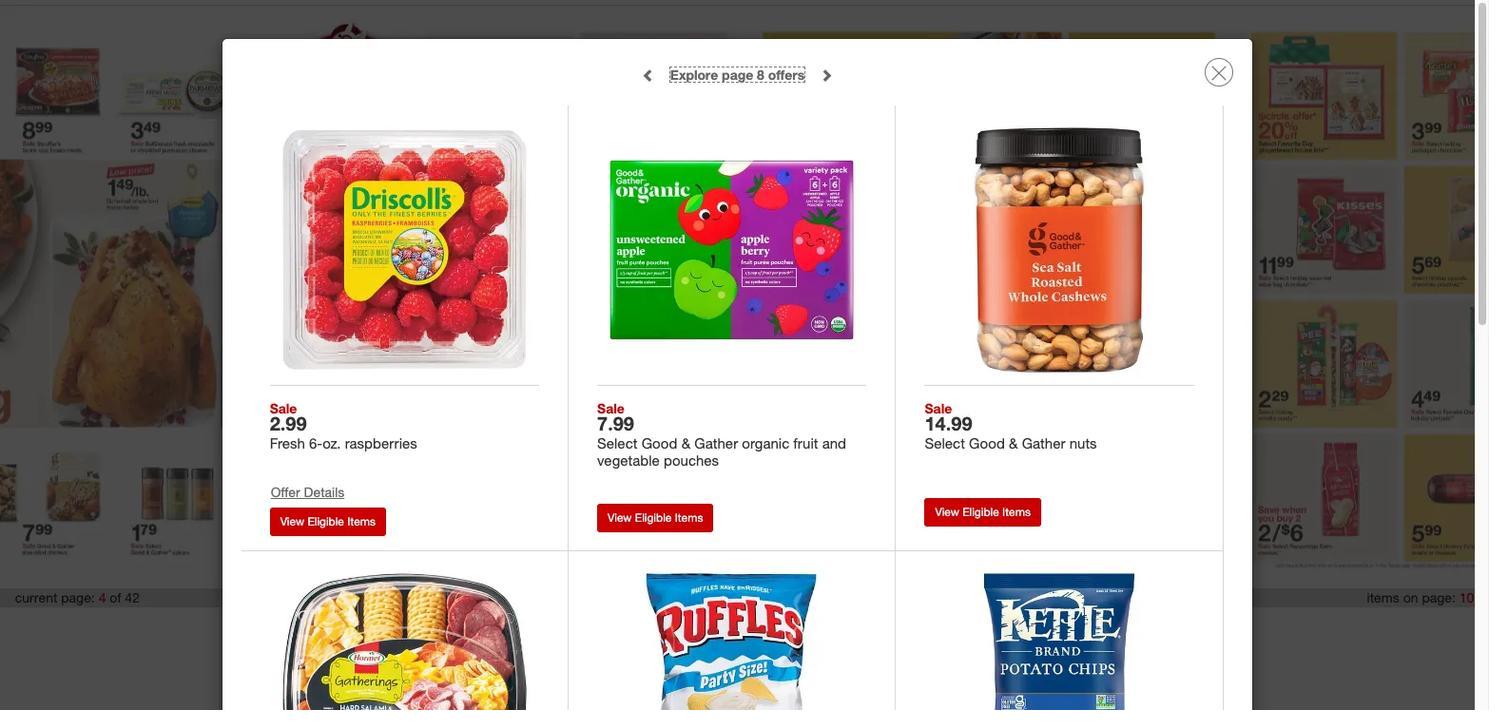 Task type: describe. For each thing, give the bounding box(es) containing it.
offers
[[768, 67, 805, 83]]

good for 14.99
[[969, 434, 1005, 453]]

page 6 image
[[1233, 14, 1490, 581]]

offer
[[271, 484, 300, 500]]

sale 7.99 select good & gather organic fruit and vegetable pouches
[[597, 400, 847, 470]]

interest-based ads link
[[565, 624, 669, 638]]

fruit
[[794, 434, 818, 453]]

ads
[[648, 624, 669, 638]]

choices
[[979, 624, 1021, 638]]

supply
[[702, 624, 739, 638]]

items for 7.99
[[675, 511, 703, 526]]

select good & gather nuts link
[[925, 434, 1195, 453]]

hormel 28-oz. party trays image
[[276, 568, 533, 711]]

explore
[[670, 67, 718, 83]]

2 privacy from the left
[[827, 624, 866, 638]]

inc.
[[793, 657, 810, 671]]

gather for 14.99
[[1022, 434, 1066, 453]]

privacy
[[937, 624, 976, 638]]

select good & gather organic fruit and vegetable pouches image
[[604, 122, 860, 378]]

14.99
[[925, 412, 973, 435]]

& for 14.99
[[1009, 434, 1018, 453]]

target
[[719, 657, 749, 671]]

sale for 14.99
[[925, 400, 952, 416]]

view eligible items for 7.99
[[608, 511, 703, 526]]

©
[[680, 657, 688, 671]]

© 2023 target brands, inc.
[[680, 657, 810, 671]]

0 horizontal spatial view eligible items
[[280, 514, 376, 529]]

items for 14.99
[[1003, 506, 1031, 520]]

sale for 2.99
[[270, 400, 297, 416]]

eligible for 14.99
[[963, 506, 999, 520]]

view eligible items for 14.99
[[935, 506, 1031, 520]]

fresh
[[270, 434, 305, 453]]

ca for ca privacy
[[807, 624, 824, 638]]

7.99
[[597, 412, 634, 435]]

select good & gather nuts image
[[932, 122, 1188, 378]]

chevron left image
[[642, 69, 655, 82]]

view for 7.99
[[608, 511, 632, 526]]

organic
[[742, 434, 790, 453]]

sale for 7.99
[[597, 400, 625, 416]]

2023
[[691, 657, 716, 671]]

select kettle brand and angie's snacks image
[[932, 568, 1188, 711]]

fresh 6-oz. raspberries link
[[270, 434, 539, 453]]

2.99
[[270, 412, 307, 435]]

based
[[611, 624, 645, 638]]

vegetable
[[597, 452, 660, 470]]

ca privacy
[[807, 624, 866, 638]]

view for 14.99
[[935, 506, 960, 520]]

select frito-lay party-size snacks image
[[604, 568, 860, 711]]

select good & gather organic fruit and vegetable pouches link
[[597, 434, 867, 470]]

0 horizontal spatial eligible
[[308, 514, 344, 529]]

explore page 8 offers
[[670, 67, 805, 83]]

details
[[304, 484, 345, 500]]

chain
[[742, 624, 773, 638]]

privacy link
[[514, 624, 553, 638]]

items
[[1367, 590, 1400, 606]]

1 page: from the left
[[61, 590, 95, 606]]

10
[[1460, 590, 1475, 606]]

sale 2.99 fresh 6-oz. raspberries
[[270, 400, 417, 453]]

nuts
[[1070, 434, 1097, 453]]

4
[[99, 590, 106, 606]]



Task type: locate. For each thing, give the bounding box(es) containing it.
0 horizontal spatial ca
[[682, 624, 698, 638]]

view down vegetable
[[608, 511, 632, 526]]

0 horizontal spatial page:
[[61, 590, 95, 606]]

0 horizontal spatial gather
[[695, 434, 738, 453]]

gather inside sale 7.99 select good & gather organic fruit and vegetable pouches
[[695, 434, 738, 453]]

chevron right image
[[820, 69, 833, 82]]

view eligible items down the sale 14.99 select good & gather nuts
[[935, 506, 1031, 520]]

brands,
[[752, 657, 790, 671]]

eligible down vegetable
[[635, 511, 672, 526]]

& for 7.99
[[682, 434, 691, 453]]

2 select from the left
[[925, 434, 965, 453]]

terms link
[[469, 624, 501, 638]]

ca right act
[[807, 624, 824, 638]]

1 horizontal spatial items
[[675, 511, 703, 526]]

items down select good & gather nuts link
[[1003, 506, 1031, 520]]

view down '14.99'
[[935, 506, 960, 520]]

2 good from the left
[[969, 434, 1005, 453]]

select inside sale 7.99 select good & gather organic fruit and vegetable pouches
[[597, 434, 638, 453]]

interest-
[[565, 624, 611, 638]]

42
[[125, 590, 140, 606]]

page 4 image
[[256, 14, 745, 581]]

select for 14.99
[[925, 434, 965, 453]]

eligible for 7.99
[[635, 511, 672, 526]]

ca
[[682, 624, 698, 638], [807, 624, 824, 638]]

view
[[935, 506, 960, 520], [608, 511, 632, 526], [280, 514, 304, 529]]

2 ca from the left
[[807, 624, 824, 638]]

page
[[722, 67, 754, 83]]

2 horizontal spatial eligible
[[963, 506, 999, 520]]

2 horizontal spatial view
[[935, 506, 960, 520]]

and
[[822, 434, 847, 453]]

8
[[757, 67, 765, 83]]

your
[[910, 624, 934, 638]]

sale 14.99 select good & gather nuts
[[925, 400, 1097, 453]]

offer details
[[271, 484, 345, 500]]

1 gather from the left
[[695, 434, 738, 453]]

2 horizontal spatial items
[[1003, 506, 1031, 520]]

1 horizontal spatial privacy
[[827, 624, 866, 638]]

& right vegetable
[[682, 434, 691, 453]]

act
[[777, 624, 795, 638]]

1 privacy from the left
[[514, 624, 553, 638]]

ccpa image
[[878, 618, 907, 646]]

of
[[110, 590, 121, 606]]

page 3 image
[[0, 14, 256, 581]]

1 select from the left
[[597, 434, 638, 453]]

items on page: 10
[[1367, 590, 1475, 606]]

good inside the sale 14.99 select good & gather nuts
[[969, 434, 1005, 453]]

select
[[597, 434, 638, 453], [925, 434, 965, 453]]

ca privacy link
[[807, 624, 866, 638]]

gather
[[695, 434, 738, 453], [1022, 434, 1066, 453]]

privacy right terms link
[[514, 624, 553, 638]]

privacy left the ccpa image
[[827, 624, 866, 638]]

2 horizontal spatial sale
[[925, 400, 952, 416]]

1 horizontal spatial view eligible items
[[608, 511, 703, 526]]

good for 7.99
[[642, 434, 678, 453]]

sale inside sale 7.99 select good & gather organic fruit and vegetable pouches
[[597, 400, 625, 416]]

items
[[1003, 506, 1031, 520], [675, 511, 703, 526], [347, 514, 376, 529]]

1 good from the left
[[642, 434, 678, 453]]

1 ca from the left
[[682, 624, 698, 638]]

& right '14.99'
[[1009, 434, 1018, 453]]

1 horizontal spatial sale
[[597, 400, 625, 416]]

1 horizontal spatial &
[[1009, 434, 1018, 453]]

good
[[642, 434, 678, 453], [969, 434, 1005, 453]]

1 sale from the left
[[270, 400, 297, 416]]

1 horizontal spatial eligible
[[635, 511, 672, 526]]

2 page: from the left
[[1422, 590, 1456, 606]]

gather inside the sale 14.99 select good & gather nuts
[[1022, 434, 1066, 453]]

view eligible items down details at bottom left
[[280, 514, 376, 529]]

1 & from the left
[[682, 434, 691, 453]]

oz.
[[323, 434, 341, 453]]

on
[[1404, 590, 1419, 606]]

your privacy choices link
[[878, 618, 1021, 646]]

eligible
[[963, 506, 999, 520], [635, 511, 672, 526], [308, 514, 344, 529]]

view eligible items down vegetable
[[608, 511, 703, 526]]

raspberries
[[345, 434, 417, 453]]

page 5 image
[[745, 14, 1233, 581]]

0 horizontal spatial select
[[597, 434, 638, 453]]

0 horizontal spatial &
[[682, 434, 691, 453]]

close image
[[1212, 65, 1227, 81]]

terms
[[469, 624, 501, 638]]

pouches
[[664, 452, 719, 470]]

select for 7.99
[[597, 434, 638, 453]]

6-
[[309, 434, 323, 453]]

1 horizontal spatial gather
[[1022, 434, 1066, 453]]

ca supply chain act
[[682, 624, 795, 638]]

view down offer
[[280, 514, 304, 529]]

items down pouches
[[675, 511, 703, 526]]

items down offer details button
[[347, 514, 376, 529]]

offer details button
[[270, 481, 351, 508]]

page: left 10
[[1422, 590, 1456, 606]]

current page: 4 of 42
[[15, 590, 140, 606]]

0 horizontal spatial privacy
[[514, 624, 553, 638]]

& inside the sale 14.99 select good & gather nuts
[[1009, 434, 1018, 453]]

1 horizontal spatial page:
[[1422, 590, 1456, 606]]

3 sale from the left
[[925, 400, 952, 416]]

0 horizontal spatial good
[[642, 434, 678, 453]]

0 horizontal spatial view
[[280, 514, 304, 529]]

view eligible items
[[935, 506, 1031, 520], [608, 511, 703, 526], [280, 514, 376, 529]]

1 horizontal spatial ca
[[807, 624, 824, 638]]

select inside the sale 14.99 select good & gather nuts
[[925, 434, 965, 453]]

explore page 8 of 42 element
[[670, 67, 805, 83]]

ca left supply
[[682, 624, 698, 638]]

2 horizontal spatial view eligible items
[[935, 506, 1031, 520]]

&
[[682, 434, 691, 453], [1009, 434, 1018, 453]]

2 gather from the left
[[1022, 434, 1066, 453]]

current
[[15, 590, 57, 606]]

eligible down details at bottom left
[[308, 514, 344, 529]]

1 horizontal spatial select
[[925, 434, 965, 453]]

good inside sale 7.99 select good & gather organic fruit and vegetable pouches
[[642, 434, 678, 453]]

your privacy choices
[[910, 624, 1021, 638]]

1 horizontal spatial good
[[969, 434, 1005, 453]]

0 horizontal spatial sale
[[270, 400, 297, 416]]

eligible down the sale 14.99 select good & gather nuts
[[963, 506, 999, 520]]

sale
[[270, 400, 297, 416], [597, 400, 625, 416], [925, 400, 952, 416]]

ca supply chain act link
[[682, 624, 795, 638]]

1 horizontal spatial view
[[608, 511, 632, 526]]

0 horizontal spatial items
[[347, 514, 376, 529]]

sale inside the sale 14.99 select good & gather nuts
[[925, 400, 952, 416]]

page: left 4
[[61, 590, 95, 606]]

gather left organic
[[695, 434, 738, 453]]

2 sale from the left
[[597, 400, 625, 416]]

gather left nuts
[[1022, 434, 1066, 453]]

sale inside sale 2.99 fresh 6-oz. raspberries
[[270, 400, 297, 416]]

ca for ca supply chain act
[[682, 624, 698, 638]]

2 & from the left
[[1009, 434, 1018, 453]]

privacy
[[514, 624, 553, 638], [827, 624, 866, 638]]

gather for 7.99
[[695, 434, 738, 453]]

page:
[[61, 590, 95, 606], [1422, 590, 1456, 606]]

interest-based ads
[[565, 624, 669, 638]]

& inside sale 7.99 select good & gather organic fruit and vegetable pouches
[[682, 434, 691, 453]]

fresh 6-oz. raspberries image
[[276, 122, 533, 378]]



Task type: vqa. For each thing, say whether or not it's contained in the screenshot.
Select inside the sale 14.99 select good & gather nuts
yes



